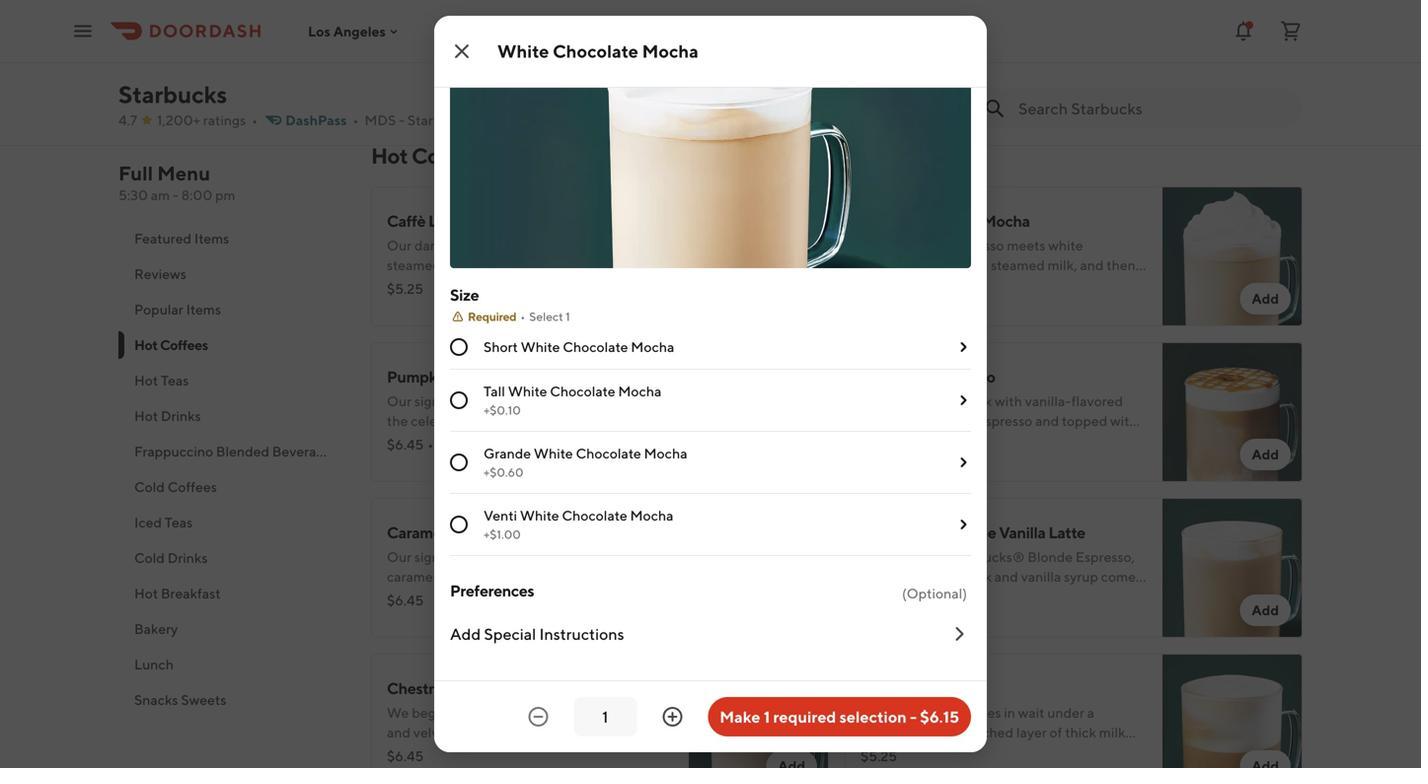 Task type: describe. For each thing, give the bounding box(es) containing it.
dark,
[[414, 237, 446, 254]]

praline
[[455, 679, 504, 698]]

caffè latte image
[[689, 187, 829, 327]]

finish.
[[1088, 433, 1124, 449]]

0 horizontal spatial starbucks
[[118, 80, 227, 109]]

caramel macchiato freshly steamed milk with vanilla-flavored syrup marked with espresso and topped with a caramel drizzle for an oh-so-sweet finish.
[[861, 368, 1138, 449]]

white chocolate mocha dialog
[[434, 0, 987, 753]]

hot for hot teas 'button'
[[134, 373, 158, 389]]

drizzle
[[923, 433, 964, 449]]

hot teas
[[134, 373, 189, 389]]

mocha for tall white chocolate mocha +$0.10
[[618, 383, 662, 400]]

thick
[[1065, 725, 1096, 741]]

$5.75 •
[[387, 56, 433, 72]]

make 1 required selection - $6.15
[[720, 708, 959, 727]]

• right ratings
[[252, 112, 258, 128]]

of down stretched
[[975, 745, 988, 761]]

featured items button
[[118, 221, 347, 257]]

1.5
[[492, 112, 509, 128]]

finished
[[522, 569, 572, 585]]

steamed inside caramel brulée latte our signature espresso, steamed milk and rich caramel brulée sauce finished with whipped cream and a supreme topping of even more caramel brulée bits.
[[537, 549, 591, 565]]

latte for praline
[[507, 679, 544, 698]]

snacks sweets
[[134, 692, 226, 709]]

cream
[[387, 589, 426, 605]]

layer inside caffè latte our dark, rich espresso balanced with steamed milk and a light layer of foam. a perfect milk-forward warm-up.
[[540, 257, 571, 273]]

artistry
[[1036, 745, 1079, 761]]

select
[[529, 310, 563, 324]]

foam. inside cappuccino dark, rich espresso lies in wait under a smoothed and stretched layer of thick milk foam. an alchemy of barista artistry and craft.
[[861, 745, 896, 761]]

chocolate for venti white chocolate mocha +$1.00
[[562, 508, 627, 524]]

$6.45 for chestnut praline latte
[[387, 749, 424, 765]]

an
[[987, 433, 1003, 449]]

add inside button
[[450, 625, 481, 644]]

hot drinks button
[[118, 399, 347, 434]]

chestnut praline latte
[[387, 679, 544, 698]]

drinks for cold drinks
[[168, 550, 208, 566]]

1 inside "size" group
[[566, 310, 570, 324]]

teas for iced teas
[[165, 515, 193, 531]]

2 vertical spatial caramel
[[387, 608, 437, 625]]

a inside "caramel macchiato freshly steamed milk with vanilla-flavored syrup marked with espresso and topped with a caramel drizzle for an oh-so-sweet finish."
[[861, 433, 868, 449]]

starbucks® blonde vanilla latte
[[861, 524, 1085, 542]]

- for make
[[910, 708, 917, 727]]

add button for white chocolate mocha
[[1240, 283, 1291, 315]]

lunch button
[[118, 647, 347, 683]]

cappuccino image
[[1163, 654, 1303, 769]]

forward
[[468, 277, 517, 293]]

$6.15
[[920, 708, 959, 727]]

caffè latte our dark, rich espresso balanced with steamed milk and a light layer of foam. a perfect milk-forward warm-up.
[[387, 212, 637, 293]]

• select 1
[[520, 310, 570, 324]]

of inside caffè latte our dark, rich espresso balanced with steamed milk and a light layer of foam. a perfect milk-forward warm-up.
[[574, 257, 586, 273]]

mds
[[364, 112, 396, 128]]

cold for cold coffees
[[134, 479, 165, 495]]

layer inside cappuccino dark, rich espresso lies in wait under a smoothed and stretched layer of thick milk foam. an alchemy of barista artistry and craft.
[[1016, 725, 1047, 741]]

mocha for short white chocolate mocha
[[631, 339, 674, 355]]

rich inside caffè latte our dark, rich espresso balanced with steamed milk and a light layer of foam. a perfect milk-forward warm-up.
[[448, 237, 472, 254]]

tall white chocolate mocha +$0.10
[[484, 383, 662, 417]]

1,200+
[[157, 112, 200, 128]]

hot down the popular
[[134, 337, 158, 353]]

(optional)
[[902, 586, 967, 602]]

syrup
[[861, 413, 895, 429]]

2 add button from the top
[[1240, 439, 1291, 471]]

with inside caramel brulée latte our signature espresso, steamed milk and rich caramel brulée sauce finished with whipped cream and a supreme topping of even more caramel brulée bits.
[[574, 569, 602, 585]]

cold for cold drinks
[[134, 550, 165, 566]]

bakery
[[134, 621, 178, 638]]

rich inside cappuccino dark, rich espresso lies in wait under a smoothed and stretched layer of thick milk foam. an alchemy of barista artistry and craft.
[[897, 705, 920, 721]]

mi
[[512, 112, 527, 128]]

whipped
[[604, 569, 659, 585]]

items for popular items
[[186, 301, 221, 318]]

1 brulée from the top
[[439, 569, 480, 585]]

mds - starbucks • 1.5 mi
[[364, 112, 527, 128]]

hot for "hot breakfast" button
[[134, 586, 158, 602]]

vanilla
[[999, 524, 1046, 542]]

dashpass
[[285, 112, 347, 128]]

full
[[118, 162, 153, 185]]

chocolate for short white chocolate mocha
[[563, 339, 628, 355]]

caramel brulée latte our signature espresso, steamed milk and rich caramel brulée sauce finished with whipped cream and a supreme topping of even more caramel brulée bits.
[[387, 524, 672, 625]]

1 inside button
[[764, 708, 770, 727]]

add button for starbucks® blonde vanilla latte
[[1240, 595, 1291, 627]]

and right cream
[[428, 589, 452, 605]]

add for starbucks® blonde vanilla latte
[[1252, 602, 1279, 619]]

iced teas button
[[118, 505, 347, 541]]

cappuccino
[[861, 679, 945, 698]]

blended
[[216, 444, 269, 460]]

selection
[[839, 708, 907, 727]]

beverages
[[272, 444, 338, 460]]

cappuccino dark, rich espresso lies in wait under a smoothed and stretched layer of thick milk foam. an alchemy of barista artistry and craft.
[[861, 679, 1141, 761]]

$6.45 •
[[387, 437, 433, 453]]

items for featured items
[[194, 230, 229, 247]]

add special instructions button
[[450, 608, 971, 661]]

brulée
[[448, 524, 494, 542]]

cold drinks button
[[118, 541, 347, 576]]

decrease quantity by 1 image
[[526, 706, 550, 729]]

(13)
[[484, 437, 506, 453]]

even
[[590, 589, 620, 605]]

and inside "caramel macchiato freshly steamed milk with vanilla-flavored syrup marked with espresso and topped with a caramel drizzle for an oh-so-sweet finish."
[[1035, 413, 1059, 429]]

and inside caffè latte our dark, rich espresso balanced with steamed milk and a light layer of foam. a perfect milk-forward warm-up.
[[473, 257, 496, 273]]

balanced
[[532, 237, 590, 254]]

teas for hot teas
[[161, 373, 189, 389]]

1,200+ ratings •
[[157, 112, 258, 128]]

cold coffees button
[[118, 470, 347, 505]]

4.7
[[118, 112, 137, 128]]

sweets
[[181, 692, 226, 709]]

$5.25 for dark,
[[861, 749, 897, 765]]

dashpass •
[[285, 112, 359, 128]]

add for caramel macchiato
[[1252, 447, 1279, 463]]

milk inside caramel brulée latte our signature espresso, steamed milk and rich caramel brulée sauce finished with whipped cream and a supreme topping of even more caramel brulée bits.
[[593, 549, 620, 565]]

required
[[468, 310, 516, 324]]

0 vertical spatial hot coffees
[[371, 143, 487, 169]]

- for full
[[173, 187, 179, 203]]

starbucks® blonde vanilla latte image
[[1163, 498, 1303, 638]]

warm-
[[520, 277, 560, 293]]

short white chocolate mocha
[[484, 339, 674, 355]]

caramel macchiato image
[[1163, 342, 1303, 483]]

grande
[[484, 446, 531, 462]]

size
[[450, 286, 479, 304]]

1 horizontal spatial white chocolate mocha
[[861, 212, 1030, 230]]

espresso,
[[476, 549, 534, 565]]

white chocolate mocha image
[[1163, 187, 1303, 327]]

with inside caffè latte our dark, rich espresso balanced with steamed milk and a light layer of foam. a perfect milk-forward warm-up.
[[593, 237, 620, 254]]

pink drink starbucks refreshers® beverage image
[[689, 0, 829, 102]]

espresso inside caffè latte our dark, rich espresso balanced with steamed milk and a light layer of foam. a perfect milk-forward warm-up.
[[475, 237, 529, 254]]

milk-
[[436, 277, 468, 293]]

snacks sweets button
[[118, 683, 347, 718]]

with up finish.
[[1110, 413, 1138, 429]]

pumpkin spice latte
[[387, 368, 531, 386]]

steamed inside "caramel macchiato freshly steamed milk with vanilla-flavored syrup marked with espresso and topped with a caramel drizzle for an oh-so-sweet finish."
[[909, 393, 963, 410]]

light
[[509, 257, 538, 273]]

Item Search search field
[[1018, 98, 1287, 119]]

pumpkin
[[387, 368, 450, 386]]

an
[[898, 745, 916, 761]]

smoothed
[[861, 725, 924, 741]]

make
[[720, 708, 760, 727]]

chocolate for grande white chocolate mocha +$0.60
[[576, 446, 641, 462]]

frappuccino blended beverages button
[[118, 434, 347, 470]]

93%
[[454, 56, 481, 72]]

• left 76%
[[428, 437, 433, 453]]

reviews button
[[118, 257, 347, 292]]

milk inside cappuccino dark, rich espresso lies in wait under a smoothed and stretched layer of thick milk foam. an alchemy of barista artistry and craft.
[[1099, 725, 1125, 741]]

instructions
[[539, 625, 624, 644]]

short
[[484, 339, 518, 355]]

tall
[[484, 383, 505, 400]]

cold drinks
[[134, 550, 208, 566]]

chestnut
[[387, 679, 453, 698]]

caffè
[[387, 212, 426, 230]]

1 vertical spatial starbucks
[[407, 112, 470, 128]]

(16)
[[484, 56, 507, 72]]

espresso inside "caramel macchiato freshly steamed milk with vanilla-flavored syrup marked with espresso and topped with a caramel drizzle for an oh-so-sweet finish."
[[978, 413, 1033, 429]]

and up whipped
[[622, 549, 646, 565]]

sweet
[[1048, 433, 1085, 449]]

venti
[[484, 508, 517, 524]]

1 vertical spatial caramel
[[387, 569, 437, 585]]



Task type: vqa. For each thing, say whether or not it's contained in the screenshot.
the Pink Drink Starbucks Refreshers® Beverage image
yes



Task type: locate. For each thing, give the bounding box(es) containing it.
1 vertical spatial $5.25
[[861, 749, 897, 765]]

• left the mds at the left top of page
[[353, 112, 359, 128]]

0 vertical spatial rich
[[448, 237, 472, 254]]

1 vertical spatial items
[[186, 301, 221, 318]]

0 vertical spatial caramel
[[861, 368, 919, 386]]

2 vertical spatial -
[[910, 708, 917, 727]]

1 $6.45 from the top
[[387, 437, 424, 453]]

popular items button
[[118, 292, 347, 328]]

2 horizontal spatial steamed
[[909, 393, 963, 410]]

white inside grande white chocolate mocha +$0.60
[[534, 446, 573, 462]]

mocha
[[642, 40, 699, 62], [982, 212, 1030, 230], [631, 339, 674, 355], [618, 383, 662, 400], [644, 446, 687, 462], [630, 508, 674, 524]]

1 horizontal spatial $5.25
[[861, 749, 897, 765]]

am
[[151, 187, 170, 203]]

2 vertical spatial steamed
[[537, 549, 591, 565]]

latte up dark,
[[428, 212, 465, 230]]

mocha for grande white chocolate mocha +$0.60
[[644, 446, 687, 462]]

latte up espresso,
[[497, 524, 534, 542]]

white inside tall white chocolate mocha +$0.10
[[508, 383, 547, 400]]

1 horizontal spatial rich
[[649, 549, 672, 565]]

with left vanilla-
[[995, 393, 1022, 410]]

of inside caramel brulée latte our signature espresso, steamed milk and rich caramel brulée sauce finished with whipped cream and a supreme topping of even more caramel brulée bits.
[[574, 589, 587, 605]]

signature
[[414, 549, 473, 565]]

0 vertical spatial layer
[[540, 257, 571, 273]]

caramel up freshly in the right bottom of the page
[[861, 368, 919, 386]]

cold up iced
[[134, 479, 165, 495]]

milk inside caffè latte our dark, rich espresso balanced with steamed milk and a light layer of foam. a perfect milk-forward warm-up.
[[444, 257, 470, 273]]

teas inside 'button'
[[161, 373, 189, 389]]

white inside venti white chocolate mocha +$1.00
[[520, 508, 559, 524]]

$5.75
[[387, 56, 423, 72]]

our inside caramel brulée latte our signature espresso, steamed milk and rich caramel brulée sauce finished with whipped cream and a supreme topping of even more caramel brulée bits.
[[387, 549, 412, 565]]

chocolate for tall white chocolate mocha +$0.10
[[550, 383, 615, 400]]

0 horizontal spatial foam.
[[589, 257, 624, 273]]

latte down short
[[494, 368, 531, 386]]

brulée down the signature
[[439, 569, 480, 585]]

drinks up breakfast
[[168, 550, 208, 566]]

1 vertical spatial -
[[173, 187, 179, 203]]

white for short white chocolate mocha
[[521, 339, 560, 355]]

1 cold from the top
[[134, 479, 165, 495]]

1 vertical spatial layer
[[1016, 725, 1047, 741]]

cold inside cold coffees 'button'
[[134, 479, 165, 495]]

2 cold from the top
[[134, 550, 165, 566]]

$5.25 down smoothed
[[861, 749, 897, 765]]

los angeles button
[[308, 23, 402, 39]]

layer down wait
[[1016, 725, 1047, 741]]

- inside make 1 required selection - $6.15 button
[[910, 708, 917, 727]]

items
[[194, 230, 229, 247], [186, 301, 221, 318]]

hot coffees
[[371, 143, 487, 169], [134, 337, 208, 353]]

1 vertical spatial cold
[[134, 550, 165, 566]]

0 vertical spatial brulée
[[439, 569, 480, 585]]

milk up whipped
[[593, 549, 620, 565]]

teas inside button
[[165, 515, 193, 531]]

rich down cappuccino on the right bottom of the page
[[897, 705, 920, 721]]

drinks
[[161, 408, 201, 424], [168, 550, 208, 566]]

3 add button from the top
[[1240, 595, 1291, 627]]

milk inside "caramel macchiato freshly steamed milk with vanilla-flavored syrup marked with espresso and topped with a caramel drizzle for an oh-so-sweet finish."
[[966, 393, 992, 410]]

1 our from the top
[[387, 237, 412, 254]]

coffees inside 'button'
[[168, 479, 217, 495]]

2 $6.45 from the top
[[387, 593, 424, 609]]

+$1.00
[[484, 528, 521, 542]]

increase quantity by 1 image
[[660, 706, 684, 729]]

• inside "size" group
[[520, 310, 525, 324]]

2 vertical spatial $6.45
[[387, 749, 424, 765]]

a inside caramel brulée latte our signature espresso, steamed milk and rich caramel brulée sauce finished with whipped cream and a supreme topping of even more caramel brulée bits.
[[455, 589, 462, 605]]

0 horizontal spatial 1
[[566, 310, 570, 324]]

starbucks right the mds at the left top of page
[[407, 112, 470, 128]]

espresso up stretched
[[923, 705, 978, 721]]

white for venti white chocolate mocha +$1.00
[[520, 508, 559, 524]]

a down syrup
[[861, 433, 868, 449]]

close white chocolate mocha image
[[450, 39, 474, 63]]

espresso up light
[[475, 237, 529, 254]]

1 vertical spatial caramel
[[387, 524, 446, 542]]

brulée left bits. at left
[[439, 608, 480, 625]]

chocolate
[[553, 40, 638, 62], [907, 212, 979, 230], [563, 339, 628, 355], [550, 383, 615, 400], [576, 446, 641, 462], [562, 508, 627, 524]]

0 vertical spatial foam.
[[589, 257, 624, 273]]

breakfast
[[161, 586, 221, 602]]

items inside popular items button
[[186, 301, 221, 318]]

0 vertical spatial caramel
[[871, 433, 920, 449]]

a
[[627, 257, 637, 273]]

steamed inside caffè latte our dark, rich espresso balanced with steamed milk and a light layer of foam. a perfect milk-forward warm-up.
[[387, 257, 441, 273]]

1 vertical spatial white chocolate mocha
[[861, 212, 1030, 230]]

caramel inside "caramel macchiato freshly steamed milk with vanilla-flavored syrup marked with espresso and topped with a caramel drizzle for an oh-so-sweet finish."
[[861, 368, 919, 386]]

2 vertical spatial espresso
[[923, 705, 978, 721]]

so-
[[1028, 433, 1048, 449]]

of left even
[[574, 589, 587, 605]]

- right the mds at the left top of page
[[399, 112, 405, 128]]

0 horizontal spatial -
[[173, 187, 179, 203]]

a left the supreme
[[455, 589, 462, 605]]

alchemy
[[919, 745, 972, 761]]

1 vertical spatial foam.
[[861, 745, 896, 761]]

1 horizontal spatial steamed
[[537, 549, 591, 565]]

caramel
[[871, 433, 920, 449], [387, 569, 437, 585], [387, 608, 437, 625]]

supreme
[[465, 589, 520, 605]]

our inside caffè latte our dark, rich espresso balanced with steamed milk and a light layer of foam. a perfect milk-forward warm-up.
[[387, 237, 412, 254]]

latte inside caramel brulée latte our signature espresso, steamed milk and rich caramel brulée sauce finished with whipped cream and a supreme topping of even more caramel brulée bits.
[[497, 524, 534, 542]]

0 vertical spatial items
[[194, 230, 229, 247]]

1 horizontal spatial starbucks
[[407, 112, 470, 128]]

teas right iced
[[165, 515, 193, 531]]

hot down the mds at the left top of page
[[371, 143, 408, 169]]

with right balanced at the left top of page
[[593, 237, 620, 254]]

macchiato
[[922, 368, 995, 386]]

steamed up marked at bottom
[[909, 393, 963, 410]]

of up up.
[[574, 257, 586, 273]]

blonde
[[946, 524, 996, 542]]

0 vertical spatial starbucks
[[118, 80, 227, 109]]

1 vertical spatial our
[[387, 549, 412, 565]]

size group
[[450, 284, 971, 557]]

1 vertical spatial steamed
[[909, 393, 963, 410]]

mocha inside tall white chocolate mocha +$0.10
[[618, 383, 662, 400]]

caramel
[[861, 368, 919, 386], [387, 524, 446, 542]]

teas up hot drinks
[[161, 373, 189, 389]]

espresso up an
[[978, 413, 1033, 429]]

caramel brulée latte image
[[689, 498, 829, 638]]

latte up decrease quantity by 1 image
[[507, 679, 544, 698]]

items inside the featured items button
[[194, 230, 229, 247]]

required
[[773, 708, 836, 727]]

and down thick
[[1082, 745, 1106, 761]]

a inside cappuccino dark, rich espresso lies in wait under a smoothed and stretched layer of thick milk foam. an alchemy of barista artistry and craft.
[[1087, 705, 1094, 721]]

lies
[[980, 705, 1001, 721]]

perfect
[[387, 277, 433, 293]]

caramel down cream
[[387, 608, 437, 625]]

1 vertical spatial $6.45
[[387, 593, 424, 609]]

with up even
[[574, 569, 602, 585]]

milk down macchiato
[[966, 393, 992, 410]]

2 vertical spatial rich
[[897, 705, 920, 721]]

preferences
[[450, 582, 534, 601]]

drinks for hot drinks
[[161, 408, 201, 424]]

latte for brulée
[[497, 524, 534, 542]]

milk up craft.
[[1099, 725, 1125, 741]]

under
[[1047, 705, 1084, 721]]

0 horizontal spatial white chocolate mocha
[[497, 40, 699, 62]]

1 vertical spatial hot coffees
[[134, 337, 208, 353]]

1 vertical spatial espresso
[[978, 413, 1033, 429]]

1 horizontal spatial foam.
[[861, 745, 896, 761]]

1 horizontal spatial hot coffees
[[371, 143, 487, 169]]

0 vertical spatial $6.45
[[387, 437, 424, 453]]

a up thick
[[1087, 705, 1094, 721]]

0 horizontal spatial hot coffees
[[134, 337, 208, 353]]

93% (16)
[[454, 56, 507, 72]]

cold inside cold drinks button
[[134, 550, 165, 566]]

angeles
[[333, 23, 386, 39]]

items right the popular
[[186, 301, 221, 318]]

1 horizontal spatial -
[[399, 112, 405, 128]]

add special instructions
[[450, 625, 624, 644]]

hot up hot drinks
[[134, 373, 158, 389]]

latte for spice
[[494, 368, 531, 386]]

coffees down mds - starbucks • 1.5 mi
[[412, 143, 487, 169]]

milk up the milk-
[[444, 257, 470, 273]]

caramel for caramel macchiato
[[861, 368, 919, 386]]

menu
[[157, 162, 210, 185]]

0 horizontal spatial $5.25
[[387, 281, 423, 297]]

full menu 5:30 am - 8:00 pm
[[118, 162, 235, 203]]

0 horizontal spatial caramel
[[387, 524, 446, 542]]

0 horizontal spatial layer
[[540, 257, 571, 273]]

0 vertical spatial drinks
[[161, 408, 201, 424]]

+$0.60
[[484, 466, 524, 480]]

hot down hot teas
[[134, 408, 158, 424]]

$5.25 left the milk-
[[387, 281, 423, 297]]

snacks
[[134, 692, 178, 709]]

hot up bakery
[[134, 586, 158, 602]]

ratings
[[203, 112, 246, 128]]

layer down balanced at the left top of page
[[540, 257, 571, 273]]

$5.25
[[387, 281, 423, 297], [861, 749, 897, 765]]

1 vertical spatial brulée
[[439, 608, 480, 625]]

brulée
[[439, 569, 480, 585], [439, 608, 480, 625]]

2 vertical spatial coffees
[[168, 479, 217, 495]]

rich
[[448, 237, 472, 254], [649, 549, 672, 565], [897, 705, 920, 721]]

• left 1.5
[[478, 112, 484, 128]]

pumpkin spice latte image
[[689, 342, 829, 483]]

1 vertical spatial rich
[[649, 549, 672, 565]]

None radio
[[450, 392, 468, 410], [450, 454, 468, 472], [450, 516, 468, 534], [450, 392, 468, 410], [450, 454, 468, 472], [450, 516, 468, 534]]

0 vertical spatial coffees
[[412, 143, 487, 169]]

- inside full menu 5:30 am - 8:00 pm
[[173, 187, 179, 203]]

$6.45 left 76%
[[387, 437, 424, 453]]

caramel inside caramel brulée latte our signature espresso, steamed milk and rich caramel brulée sauce finished with whipped cream and a supreme topping of even more caramel brulée bits.
[[387, 524, 446, 542]]

2 vertical spatial add button
[[1240, 595, 1291, 627]]

and down vanilla-
[[1035, 413, 1059, 429]]

• left select
[[520, 310, 525, 324]]

- right the am
[[173, 187, 179, 203]]

Current quantity is 1 number field
[[585, 707, 625, 728]]

chocolate inside venti white chocolate mocha +$1.00
[[562, 508, 627, 524]]

caramel inside "caramel macchiato freshly steamed milk with vanilla-flavored syrup marked with espresso and topped with a caramel drizzle for an oh-so-sweet finish."
[[871, 433, 920, 449]]

topped
[[1062, 413, 1107, 429]]

rich right dark,
[[448, 237, 472, 254]]

featured items
[[134, 230, 229, 247]]

hot coffees down popular items
[[134, 337, 208, 353]]

flavored
[[1071, 393, 1123, 410]]

frappuccino
[[134, 444, 213, 460]]

1 right the make
[[764, 708, 770, 727]]

1 add button from the top
[[1240, 283, 1291, 315]]

reviews
[[134, 266, 186, 282]]

0 vertical spatial teas
[[161, 373, 189, 389]]

1 vertical spatial teas
[[165, 515, 193, 531]]

notification bell image
[[1232, 19, 1255, 43]]

0 vertical spatial our
[[387, 237, 412, 254]]

- left $6.15
[[910, 708, 917, 727]]

craft.
[[1109, 745, 1141, 761]]

iced caffè americano image
[[1163, 0, 1303, 102]]

$6.45 down chestnut on the left bottom of page
[[387, 749, 424, 765]]

2 brulée from the top
[[439, 608, 480, 625]]

our up cream
[[387, 549, 412, 565]]

spice
[[453, 368, 491, 386]]

and up forward
[[473, 257, 496, 273]]

76%
[[455, 437, 481, 453]]

1 horizontal spatial 1
[[764, 708, 770, 727]]

coffees down popular items
[[160, 337, 208, 353]]

a left light
[[499, 257, 506, 273]]

caramel up cream
[[387, 569, 437, 585]]

a inside caffè latte our dark, rich espresso balanced with steamed milk and a light layer of foam. a perfect milk-forward warm-up.
[[499, 257, 506, 273]]

chocolate inside grande white chocolate mocha +$0.60
[[576, 446, 641, 462]]

5:30
[[118, 187, 148, 203]]

2 horizontal spatial rich
[[897, 705, 920, 721]]

0 horizontal spatial rich
[[448, 237, 472, 254]]

dark,
[[861, 705, 894, 721]]

cold coffees
[[134, 479, 217, 495]]

popular items
[[134, 301, 221, 318]]

foam. down smoothed
[[861, 745, 896, 761]]

chocolate inside tall white chocolate mocha +$0.10
[[550, 383, 615, 400]]

mocha for venti white chocolate mocha +$1.00
[[630, 508, 674, 524]]

teas
[[161, 373, 189, 389], [165, 515, 193, 531]]

hot inside 'button'
[[134, 373, 158, 389]]

$6.45
[[387, 437, 424, 453], [387, 593, 424, 609], [387, 749, 424, 765]]

drinks up frappuccino at the bottom left of the page
[[161, 408, 201, 424]]

and up the alchemy
[[927, 725, 950, 741]]

steamed up finished
[[537, 549, 591, 565]]

caramel down syrup
[[871, 433, 920, 449]]

hot teas button
[[118, 363, 347, 399]]

cold down iced
[[134, 550, 165, 566]]

foam. left a
[[589, 257, 624, 273]]

0 vertical spatial espresso
[[475, 237, 529, 254]]

add for white chocolate mocha
[[1252, 291, 1279, 307]]

caramel for caramel brulée latte
[[387, 524, 446, 542]]

2 horizontal spatial -
[[910, 708, 917, 727]]

$6.45 down the signature
[[387, 593, 424, 609]]

starbucks up 1,200+
[[118, 80, 227, 109]]

latte right "vanilla"
[[1048, 524, 1085, 542]]

0 vertical spatial white chocolate mocha
[[497, 40, 699, 62]]

white for grande white chocolate mocha +$0.60
[[534, 446, 573, 462]]

• right the $5.75
[[427, 56, 433, 72]]

1 vertical spatial coffees
[[160, 337, 208, 353]]

chestnut praline latte image
[[689, 654, 829, 769]]

white
[[497, 40, 549, 62], [861, 212, 904, 230], [521, 339, 560, 355], [508, 383, 547, 400], [534, 446, 573, 462], [520, 508, 559, 524]]

0 horizontal spatial steamed
[[387, 257, 441, 273]]

items up reviews button
[[194, 230, 229, 247]]

hot coffees down mds - starbucks • 1.5 mi
[[371, 143, 487, 169]]

vanilla-
[[1025, 393, 1071, 410]]

mocha inside venti white chocolate mocha +$1.00
[[630, 508, 674, 524]]

wait
[[1018, 705, 1045, 721]]

bakery button
[[118, 612, 347, 647]]

1 horizontal spatial layer
[[1016, 725, 1047, 741]]

espresso inside cappuccino dark, rich espresso lies in wait under a smoothed and stretched layer of thick milk foam. an alchemy of barista artistry and craft.
[[923, 705, 978, 721]]

0 vertical spatial -
[[399, 112, 405, 128]]

starbucks
[[118, 80, 227, 109], [407, 112, 470, 128]]

1 vertical spatial add button
[[1240, 439, 1291, 471]]

of up 'artistry' in the bottom right of the page
[[1050, 725, 1062, 741]]

grande white chocolate mocha +$0.60
[[484, 446, 687, 480]]

white for tall white chocolate mocha +$0.10
[[508, 383, 547, 400]]

los angeles
[[308, 23, 386, 39]]

los
[[308, 23, 330, 39]]

steamed up perfect
[[387, 257, 441, 273]]

3 $6.45 from the top
[[387, 749, 424, 765]]

0 items, open order cart image
[[1279, 19, 1303, 43]]

1 right select
[[566, 310, 570, 324]]

1 vertical spatial drinks
[[168, 550, 208, 566]]

and
[[473, 257, 496, 273], [1035, 413, 1059, 429], [622, 549, 646, 565], [428, 589, 452, 605], [927, 725, 950, 741], [1082, 745, 1106, 761]]

mocha inside grande white chocolate mocha +$0.60
[[644, 446, 687, 462]]

white chocolate mocha inside dialog
[[497, 40, 699, 62]]

0 vertical spatial steamed
[[387, 257, 441, 273]]

add button
[[1240, 283, 1291, 315], [1240, 439, 1291, 471], [1240, 595, 1291, 627]]

rich up whipped
[[649, 549, 672, 565]]

2 our from the top
[[387, 549, 412, 565]]

rich inside caramel brulée latte our signature espresso, steamed milk and rich caramel brulée sauce finished with whipped cream and a supreme topping of even more caramel brulée bits.
[[649, 549, 672, 565]]

coffees
[[412, 143, 487, 169], [160, 337, 208, 353], [168, 479, 217, 495]]

0 vertical spatial $5.25
[[387, 281, 423, 297]]

caramel up the signature
[[387, 524, 446, 542]]

0 vertical spatial add button
[[1240, 283, 1291, 315]]

0 vertical spatial 1
[[566, 310, 570, 324]]

barista
[[990, 745, 1033, 761]]

1 horizontal spatial caramel
[[861, 368, 919, 386]]

open menu image
[[71, 19, 95, 43]]

iced
[[134, 515, 162, 531]]

hot for hot drinks button
[[134, 408, 158, 424]]

add
[[1252, 291, 1279, 307], [1252, 447, 1279, 463], [1252, 602, 1279, 619], [450, 625, 481, 644]]

coffees down frappuccino at the bottom left of the page
[[168, 479, 217, 495]]

our down caffè
[[387, 237, 412, 254]]

with up for
[[948, 413, 975, 429]]

0 vertical spatial cold
[[134, 479, 165, 495]]

latte inside caffè latte our dark, rich espresso balanced with steamed milk and a light layer of foam. a perfect milk-forward warm-up.
[[428, 212, 465, 230]]

Short White Chocolate Mocha radio
[[450, 338, 468, 356]]

hot drinks
[[134, 408, 201, 424]]

76% (13)
[[455, 437, 506, 453]]

foam. inside caffè latte our dark, rich espresso balanced with steamed milk and a light layer of foam. a perfect milk-forward warm-up.
[[589, 257, 624, 273]]

$5.25 for latte
[[387, 281, 423, 297]]

popular
[[134, 301, 183, 318]]

$6.45 for caramel brulée latte
[[387, 593, 424, 609]]

1 vertical spatial 1
[[764, 708, 770, 727]]



